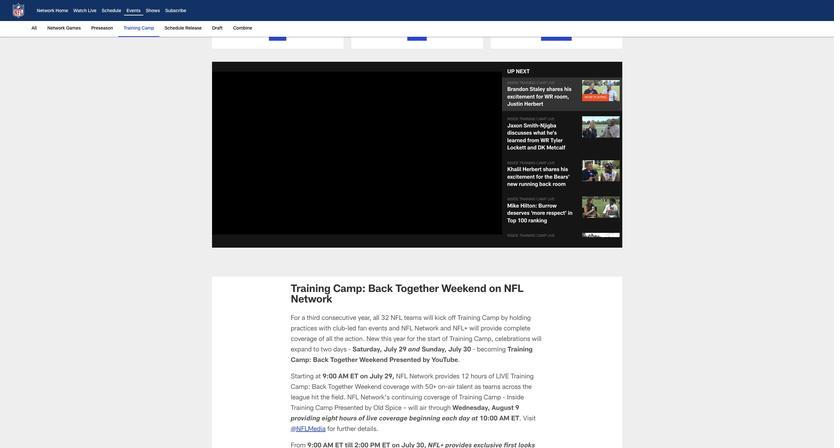 Task type: vqa. For each thing, say whether or not it's contained in the screenshot.
BAL Ravens 'icon' on the top left of the page
no



Task type: describe. For each thing, give the bounding box(es) containing it.
preseason
[[91, 26, 113, 31]]

fan
[[358, 326, 367, 333]]

live for mike hilton: burrow deserves 'more respect' in top 100 ranking
[[548, 198, 555, 202]]

camp inside inside training camp live jaxon smith-njigba discusses what he's learned from wr tyler lockett and dk metcalf
[[536, 118, 547, 121]]

for a third consecutive year, all 32 nfl teams will kick off training camp by holding practices with club-led fan events and nfl network and nfl+ will provide complete coverage of all the action. new this year for the start of training camp, celebrations will expand to two days -
[[291, 316, 542, 354]]

network games
[[47, 26, 81, 31]]

on inside the 2023 nfl season is almost here… don't miss your chance to be part of the most exciting nfl season yet! tickets to all regular season games are on sale now. purchase your tickets today!
[[583, 12, 588, 16]]

_detail 3 image
[[582, 160, 620, 181]]

chance
[[502, 5, 516, 10]]

. for . visit
[[519, 416, 521, 423]]

all up the events
[[373, 316, 379, 322]]

shares for wr
[[547, 88, 563, 93]]

every
[[390, 12, 401, 16]]

inside training camp live mike hilton: burrow deserves 'more respect' in top 100 ranking
[[507, 198, 573, 224]]

coverage inside the for a third consecutive year, all 32 nfl teams will kick off training camp by holding practices with club-led fan events and nfl network and nfl+ will provide complete coverage of all the action. new this year for the start of training camp, celebrations will expand to two days -
[[291, 337, 317, 343]]

will left kick
[[423, 316, 433, 322]]

training down insider
[[425, 12, 441, 16]]

more link
[[269, 29, 286, 41]]

eight
[[322, 416, 338, 423]]

camp inside button
[[536, 234, 547, 238]]

beginning
[[409, 416, 440, 423]]

and up the year
[[389, 326, 400, 333]]

– inside football is back! nfl network celebrates with all-day coverage across the league from july 29 – 30. all 32 teams take the field for the second annual 'back together weekend' presented by youtube.
[[301, 5, 303, 10]]

inside training camp live
[[507, 234, 555, 238]]

training inside "inside training camp live brandon staley shares his excitement for wr room, justin herbert"
[[519, 81, 536, 85]]

live for khalil herbert shares his excitement for the bears' new running back room
[[548, 162, 555, 165]]

- inside the for a third consecutive year, all 32 nfl teams will kick off training camp by holding practices with club-led fan events and nfl network and nfl+ will provide complete coverage of all the action. new this year for the start of training camp, celebrations will expand to two days -
[[348, 347, 351, 354]]

draft
[[212, 26, 223, 31]]

all-
[[317, 0, 324, 3]]

the up days
[[334, 337, 343, 343]]

august
[[492, 406, 514, 412]]

youtube.
[[293, 18, 311, 23]]

for inside football is back! nfl network celebrates with all-day coverage across the league from july 29 – 30. all 32 teams take the field for the second annual 'back together weekend' presented by youtube.
[[254, 12, 259, 16]]

release
[[185, 26, 202, 31]]

further
[[337, 427, 356, 433]]

subscribe link
[[165, 9, 186, 14]]

inside inside the 2023 nfl season starts with training camp. nfl network has you covered with insider access across all 32 teams… all day, every day. inside training camp starts july 31st then continues daily, only on nfl network.
[[412, 12, 423, 16]]

inside for inside training camp live jaxon smith-njigba discusses what he's learned from wr tyler lockett and dk metcalf
[[507, 118, 519, 121]]

all down has
[[375, 12, 380, 16]]

with inside nfl network provides 12 hours of live training camp: back together weekend coverage with 50+ on-air talent as teams across the league hit the field. nfl network's continuing coverage of training camp - inside training camp presented by old spice – will air through
[[411, 385, 423, 391]]

network home link
[[37, 9, 68, 14]]

complete
[[504, 326, 530, 333]]

and inside inside training camp live jaxon smith-njigba discusses what he's learned from wr tyler lockett and dk metcalf
[[527, 146, 537, 151]]

training down nfl+
[[450, 337, 472, 343]]

across inside the 2023 nfl season starts with training camp. nfl network has you covered with insider access across all 32 teams… all day, every day. inside training camp starts july 31st then continues daily, only on nfl network.
[[450, 5, 463, 10]]

up
[[507, 70, 515, 75]]

0 horizontal spatial season
[[546, 12, 560, 16]]

coverage down 29,
[[383, 385, 409, 391]]

spice
[[385, 406, 402, 412]]

0 horizontal spatial starts
[[409, 0, 420, 3]]

0 horizontal spatial your
[[548, 18, 557, 23]]

camp up eight
[[315, 406, 333, 412]]

'back
[[298, 12, 310, 16]]

on inside training camp: back together weekend on nfl network
[[489, 285, 501, 295]]

ranking
[[528, 219, 547, 224]]

becoming
[[477, 347, 506, 354]]

of inside the 2023 nfl season is almost here… don't miss your chance to be part of the most exciting nfl season yet! tickets to all regular season games are on sale now. purchase your tickets today!
[[538, 5, 542, 10]]

league inside football is back! nfl network celebrates with all-day coverage across the league from july 29 – 30. all 32 teams take the field for the second annual 'back together weekend' presented by youtube.
[[259, 5, 272, 10]]

nfl shield image
[[11, 3, 26, 18]]

inside inside nfl network provides 12 hours of live training camp: back together weekend coverage with 50+ on-air talent as teams across the league hit the field. nfl network's continuing coverage of training camp - inside training camp presented by old spice – will air through
[[507, 395, 524, 402]]

together inside training camp: back together weekend on nfl network
[[395, 285, 439, 295]]

_detail 4 image
[[582, 117, 620, 138]]

training right live
[[511, 374, 534, 381]]

start
[[427, 337, 440, 343]]

is inside football is back! nfl network celebrates with all-day coverage across the league from july 29 – 30. all 32 teams take the field for the second annual 'back together weekend' presented by youtube.
[[242, 0, 245, 3]]

training inside inside training camp live jaxon smith-njigba discusses what he's learned from wr tyler lockett and dk metcalf
[[519, 118, 536, 121]]

nfl inside training camp: back together weekend on nfl network
[[504, 285, 524, 295]]

to inside the for a third consecutive year, all 32 nfl teams will kick off training camp by holding practices with club-led fan events and nfl network and nfl+ will provide complete coverage of all the action. new this year for the start of training camp, celebrations will expand to two days -
[[313, 347, 319, 354]]

0 horizontal spatial air
[[420, 406, 427, 412]]

weekend for on
[[441, 285, 486, 295]]

inside for inside training camp live khalil herbert shares his excitement for the bears' new running back room
[[507, 162, 519, 165]]

season for with
[[393, 0, 408, 3]]

covered
[[393, 5, 409, 10]]

year,
[[358, 316, 371, 322]]

0 horizontal spatial at
[[315, 374, 321, 381]]

by inside the for a third consecutive year, all 32 nfl teams will kick off training camp by holding practices with club-led fan events and nfl network and nfl+ will provide complete coverage of all the action. new this year for the start of training camp, celebrations will expand to two days -
[[501, 316, 508, 322]]

camp inside inside training camp live khalil herbert shares his excitement for the bears' new running back room
[[536, 162, 547, 165]]

the up . visit
[[523, 385, 532, 391]]

camp inside the for a third consecutive year, all 32 nfl teams will kick off training camp by holding practices with club-led fan events and nfl network and nfl+ will provide complete coverage of all the action. new this year for the start of training camp, celebrations will expand to two days -
[[482, 316, 499, 322]]

season for part
[[531, 0, 546, 3]]

tyler
[[550, 139, 563, 144]]

excitement for running
[[507, 175, 535, 180]]

schedule release link
[[162, 21, 204, 36]]

third
[[307, 316, 320, 322]]

network inside the for a third consecutive year, all 32 nfl teams will kick off training camp by holding practices with club-led fan events and nfl network and nfl+ will provide complete coverage of all the action. new this year for the start of training camp, celebrations will expand to two days -
[[415, 326, 439, 333]]

1 vertical spatial at
[[472, 416, 478, 423]]

training inside the training camp: back together weekend presented by youtube
[[508, 347, 533, 354]]

camp down shows in the left of the page
[[142, 26, 154, 31]]

back for training camp: back together weekend presented by youtube
[[313, 358, 329, 364]]

. for .
[[458, 358, 460, 364]]

sale
[[590, 12, 598, 16]]

each
[[442, 416, 457, 423]]

_detail 5 image
[[582, 80, 620, 101]]

only
[[422, 18, 430, 23]]

learned
[[507, 139, 526, 144]]

training up access
[[431, 0, 447, 3]]

coverage up through in the bottom of the page
[[424, 395, 450, 402]]

together inside the training camp: back together weekend presented by youtube
[[330, 358, 358, 364]]

on inside the 2023 nfl season starts with training camp. nfl network has you covered with insider access across all 32 teams… all day, every day. inside training camp starts july 31st then continues daily, only on nfl network.
[[431, 18, 437, 23]]

for down eight
[[327, 427, 335, 433]]

1 vertical spatial all
[[32, 26, 37, 31]]

training up nfl+
[[457, 316, 480, 322]]

then
[[379, 18, 388, 23]]

events link
[[126, 9, 141, 14]]

watch link
[[407, 29, 427, 41]]

will inside nfl network provides 12 hours of live training camp: back together weekend coverage with 50+ on-air talent as teams across the league hit the field. nfl network's continuing coverage of training camp - inside training camp presented by old spice – will air through
[[408, 406, 418, 412]]

_detail 2 image
[[582, 197, 620, 218]]

live
[[496, 374, 509, 381]]

network inside football is back! nfl network celebrates with all-day coverage across the league from july 29 – 30. all 32 teams take the field for the second annual 'back together weekend' presented by youtube.
[[268, 0, 284, 3]]

combine link
[[231, 21, 255, 36]]

camp: for training camp: back together weekend presented by youtube
[[291, 358, 311, 364]]

back
[[539, 182, 551, 188]]

coverage down spice on the bottom left
[[379, 416, 408, 423]]

through
[[429, 406, 451, 412]]

teams inside the for a third consecutive year, all 32 nfl teams will kick off training camp by holding practices with club-led fan events and nfl network and nfl+ will provide complete coverage of all the action. new this year for the start of training camp, celebrations will expand to two days -
[[404, 316, 422, 322]]

– inside nfl network provides 12 hours of live training camp: back together weekend coverage with 50+ on-air talent as teams across the league hit the field. nfl network's continuing coverage of training camp - inside training camp presented by old spice – will air through
[[403, 406, 407, 412]]

the for the 2023 nfl season is almost here… don't miss your chance to be part of the most exciting nfl season yet! tickets to all regular season games are on sale now. purchase your tickets today!
[[501, 0, 509, 3]]

1 horizontal spatial -
[[473, 347, 475, 354]]

wr inside "inside training camp live brandon staley shares his excitement for wr room, justin herbert"
[[545, 95, 553, 100]]

wednesday, august 9
[[453, 406, 519, 412]]

camp up wednesday, august 9
[[484, 395, 501, 402]]

training up wednesday,
[[459, 395, 482, 402]]

dk
[[538, 146, 545, 151]]

annual
[[284, 12, 297, 16]]

a
[[302, 316, 305, 322]]

network left "games"
[[47, 26, 65, 31]]

training inside training camp: back together weekend on nfl network
[[291, 285, 330, 295]]

this
[[381, 337, 392, 343]]

up next
[[507, 70, 530, 75]]

from inside inside training camp live jaxon smith-njigba discusses what he's learned from wr tyler lockett and dk metcalf
[[527, 139, 539, 144]]

nfl inside football is back! nfl network celebrates with all-day coverage across the league from july 29 – 30. all 32 teams take the field for the second annual 'back together weekend' presented by youtube.
[[258, 0, 266, 3]]

presented inside nfl network provides 12 hours of live training camp: back together weekend coverage with 50+ on-air talent as teams across the league hit the field. nfl network's continuing coverage of training camp - inside training camp presented by old spice – will air through
[[334, 406, 363, 412]]

32 inside the for a third consecutive year, all 32 nfl teams will kick off training camp by holding practices with club-led fan events and nfl network and nfl+ will provide complete coverage of all the action. new this year for the start of training camp, celebrations will expand to two days -
[[381, 316, 389, 322]]

games
[[561, 12, 575, 16]]

the right hit
[[321, 395, 330, 402]]

network left home
[[37, 9, 54, 14]]

2023 for chance
[[510, 0, 521, 3]]

weekend for presented
[[359, 358, 388, 364]]

most
[[551, 5, 561, 10]]

draft link
[[210, 21, 225, 36]]

subscribe
[[165, 9, 186, 14]]

games
[[66, 26, 81, 31]]

inside for inside training camp live brandon staley shares his excitement for wr room, justin herbert
[[507, 81, 519, 85]]

second
[[268, 12, 283, 16]]

live right watch
[[88, 9, 96, 14]]

events
[[126, 9, 141, 14]]

12
[[461, 374, 469, 381]]

together inside nfl network provides 12 hours of live training camp: back together weekend coverage with 50+ on-air talent as teams across the league hit the field. nfl network's continuing coverage of training camp - inside training camp presented by old spice – will air through
[[328, 385, 353, 391]]

visit
[[523, 416, 536, 423]]

with inside the for a third consecutive year, all 32 nfl teams will kick off training camp by holding practices with club-led fan events and nfl network and nfl+ will provide complete coverage of all the action. new this year for the start of training camp, celebrations will expand to two days -
[[319, 326, 331, 333]]

0 vertical spatial air
[[448, 385, 455, 391]]

watch
[[73, 9, 87, 14]]

@nflmedia
[[291, 427, 326, 433]]

take
[[227, 12, 235, 16]]

room,
[[555, 95, 569, 100]]

part
[[529, 5, 537, 10]]

all inside football is back! nfl network celebrates with all-day coverage across the league from july 29 – 30. all 32 teams take the field for the second annual 'back together weekend' presented by youtube.
[[312, 5, 317, 10]]

teams…
[[358, 12, 374, 16]]

club-
[[333, 326, 348, 333]]

for inside the for a third consecutive year, all 32 nfl teams will kick off training camp by holding practices with club-led fan events and nfl network and nfl+ will provide complete coverage of all the action. new this year for the start of training camp, celebrations will expand to two days -
[[407, 337, 415, 343]]

teams inside nfl network provides 12 hours of live training camp: back together weekend coverage with 50+ on-air talent as teams across the league hit the field. nfl network's continuing coverage of training camp - inside training camp presented by old spice – will air through
[[483, 385, 500, 391]]

regular
[[531, 12, 545, 16]]

league inside nfl network provides 12 hours of live training camp: back together weekend coverage with 50+ on-air talent as teams across the league hit the field. nfl network's continuing coverage of training camp - inside training camp presented by old spice – will air through
[[291, 395, 310, 402]]

the left start
[[417, 337, 426, 343]]

the for the 2023 nfl season starts with training camp. nfl network has you covered with insider access across all 32 teams… all day, every day. inside training camp starts july 31st then continues daily, only on nfl network.
[[363, 0, 370, 3]]

1 horizontal spatial am
[[499, 416, 510, 423]]

banner containing network home
[[0, 0, 834, 37]]

will right celebrations
[[532, 337, 542, 343]]

. visit
[[519, 416, 536, 423]]

pete image
[[582, 233, 620, 254]]

hours inside nfl network provides 12 hours of live training camp: back together weekend coverage with 50+ on-air talent as teams across the league hit the field. nfl network's continuing coverage of training camp - inside training camp presented by old spice – will air through
[[471, 374, 487, 381]]

training inside button
[[519, 234, 536, 238]]

network's
[[361, 395, 390, 402]]

sunday,
[[422, 347, 447, 354]]

days
[[333, 347, 347, 354]]

shows link
[[146, 9, 160, 14]]

day,
[[381, 12, 389, 16]]

9:00
[[323, 374, 337, 381]]

for inside inside training camp live khalil herbert shares his excitement for the bears' new running back room
[[536, 175, 543, 180]]

presented
[[266, 18, 285, 23]]

training camp: back together weekend on nfl network
[[291, 285, 524, 306]]

network inside the 2023 nfl season starts with training camp. nfl network has you covered with insider access across all 32 teams… all day, every day. inside training camp starts july 31st then continues daily, only on nfl network.
[[359, 5, 375, 10]]

action.
[[345, 337, 365, 343]]

all inside the 2023 nfl season is almost here… don't miss your chance to be part of the most exciting nfl season yet! tickets to all regular season games are on sale now. purchase your tickets today!
[[525, 12, 530, 16]]

providing
[[291, 416, 320, 423]]

network home
[[37, 9, 68, 14]]

training camp: back together weekend presented by youtube
[[291, 347, 533, 364]]

july inside the 2023 nfl season starts with training camp. nfl network has you covered with insider access across all 32 teams… all day, every day. inside training camp starts july 31st then continues daily, only on nfl network.
[[468, 12, 476, 16]]

0 horizontal spatial et
[[350, 374, 358, 381]]

smith-
[[524, 124, 540, 129]]

network games link
[[45, 21, 83, 36]]



Task type: locate. For each thing, give the bounding box(es) containing it.
league left hit
[[291, 395, 310, 402]]

excitement inside inside training camp live khalil herbert shares his excitement for the bears' new running back room
[[507, 175, 535, 180]]

day right celebrates
[[324, 0, 331, 3]]

almost
[[552, 0, 566, 3]]

0 vertical spatial .
[[458, 358, 460, 364]]

july inside football is back! nfl network celebrates with all-day coverage across the league from july 29 – 30. all 32 teams take the field for the second annual 'back together weekend' presented by youtube.
[[284, 5, 293, 10]]

july
[[284, 5, 293, 10], [468, 12, 476, 16], [384, 347, 397, 354], [448, 347, 462, 354], [370, 374, 383, 381]]

starts
[[409, 0, 420, 3], [455, 12, 466, 16]]

as
[[475, 385, 481, 391]]

shares for the
[[543, 168, 559, 173]]

hours up as
[[471, 374, 487, 381]]

nfl network provides 12 hours of live training camp: back together weekend coverage with 50+ on-air talent as teams across the league hit the field. nfl network's continuing coverage of training camp - inside training camp presented by old spice – will air through
[[291, 374, 534, 412]]

excitement down khalil
[[507, 175, 535, 180]]

across inside nfl network provides 12 hours of live training camp: back together weekend coverage with 50+ on-air talent as teams across the league hit the field. nfl network's continuing coverage of training camp - inside training camp presented by old spice – will air through
[[502, 385, 521, 391]]

2 2023 from the left
[[510, 0, 521, 3]]

day inside football is back! nfl network celebrates with all-day coverage across the league from july 29 – 30. all 32 teams take the field for the second annual 'back together weekend' presented by youtube.
[[324, 0, 331, 3]]

with up 30.
[[308, 0, 316, 3]]

shows
[[146, 9, 160, 14]]

across inside football is back! nfl network celebrates with all-day coverage across the league from july 29 – 30. all 32 teams take the field for the second annual 'back together weekend' presented by youtube.
[[237, 5, 250, 10]]

for
[[291, 316, 300, 322]]

weekend up network's
[[355, 385, 382, 391]]

inside up daily, on the top of page
[[412, 12, 423, 16]]

1 horizontal spatial from
[[527, 139, 539, 144]]

network up teams…
[[359, 5, 375, 10]]

on-
[[438, 385, 448, 391]]

1 vertical spatial 29
[[399, 347, 407, 354]]

providing eight hours of live coverage beginning each day at 10:00 am et
[[291, 416, 519, 423]]

0 horizontal spatial presented
[[334, 406, 363, 412]]

justin
[[507, 102, 523, 108]]

1 vertical spatial to
[[520, 12, 524, 16]]

1 vertical spatial presented
[[334, 406, 363, 412]]

2023
[[371, 0, 382, 3], [510, 0, 521, 3]]

2023 up chance
[[510, 0, 521, 3]]

from up the second
[[274, 5, 283, 10]]

live for jaxon smith-njigba discusses what he's learned from wr tyler lockett and dk metcalf
[[548, 118, 555, 121]]

2 vertical spatial weekend
[[355, 385, 382, 391]]

1 vertical spatial camp:
[[291, 358, 311, 364]]

with inside football is back! nfl network celebrates with all-day coverage across the league from july 29 – 30. all 32 teams take the field for the second annual 'back together weekend' presented by youtube.
[[308, 0, 316, 3]]

all right 30.
[[312, 5, 317, 10]]

practices
[[291, 326, 317, 333]]

- inside nfl network provides 12 hours of live training camp: back together weekend coverage with 50+ on-air talent as teams across the league hit the field. nfl network's continuing coverage of training camp - inside training camp presented by old spice – will air through
[[503, 395, 505, 402]]

schedule link
[[102, 9, 121, 14]]

banner
[[0, 0, 834, 37]]

from inside football is back! nfl network celebrates with all-day coverage across the league from july 29 – 30. all 32 teams take the field for the second annual 'back together weekend' presented by youtube.
[[274, 5, 283, 10]]

1 horizontal spatial day
[[459, 416, 470, 423]]

1 2023 from the left
[[371, 0, 382, 3]]

1 the from the left
[[363, 0, 370, 3]]

1 vertical spatial schedule
[[165, 26, 184, 31]]

from down what at the top right of page
[[527, 139, 539, 144]]

camp: down starting
[[291, 385, 310, 391]]

32 inside football is back! nfl network celebrates with all-day coverage across the league from july 29 – 30. all 32 teams take the field for the second annual 'back together weekend' presented by youtube.
[[318, 5, 324, 10]]

0 vertical spatial your
[[603, 0, 612, 3]]

2 horizontal spatial across
[[502, 385, 521, 391]]

2 excitement from the top
[[507, 175, 535, 180]]

the inside inside training camp live khalil herbert shares his excitement for the bears' new running back room
[[545, 175, 553, 180]]

training
[[431, 0, 447, 3], [425, 12, 441, 16], [124, 26, 140, 31], [519, 81, 536, 85], [519, 118, 536, 121], [519, 162, 536, 165], [519, 198, 536, 202], [519, 234, 536, 238], [291, 285, 330, 295], [457, 316, 480, 322], [450, 337, 472, 343], [508, 347, 533, 354], [511, 374, 534, 381], [459, 395, 482, 402], [291, 406, 314, 412]]

room
[[553, 182, 566, 188]]

staley
[[530, 88, 545, 93]]

inside training camp live brandon staley shares his excitement for wr room, justin herbert
[[507, 81, 572, 108]]

training up hilton:
[[519, 198, 536, 202]]

camp: up consecutive
[[333, 285, 366, 295]]

by left holding
[[501, 316, 508, 322]]

his for brandon staley shares his excitement for wr room, justin herbert
[[564, 88, 572, 93]]

with left insider
[[410, 5, 419, 10]]

0 horizontal spatial 29
[[294, 5, 299, 10]]

schedule for schedule
[[102, 9, 121, 14]]

1 vertical spatial day
[[459, 416, 470, 423]]

weekend
[[441, 285, 486, 295], [359, 358, 388, 364], [355, 385, 382, 391]]

et
[[350, 374, 358, 381], [511, 416, 519, 423]]

watch live link
[[73, 9, 96, 14]]

1 horizontal spatial air
[[448, 385, 455, 391]]

live inside inside training camp live button
[[548, 234, 555, 238]]

0 horizontal spatial league
[[259, 5, 272, 10]]

from
[[274, 5, 283, 10], [527, 139, 539, 144]]

0 horizontal spatial teams
[[325, 5, 338, 10]]

across down camp.
[[450, 5, 463, 10]]

schedule for schedule release
[[165, 26, 184, 31]]

the inside the 2023 nfl season is almost here… don't miss your chance to be part of the most exciting nfl season yet! tickets to all regular season games are on sale now. purchase your tickets today!
[[543, 5, 550, 10]]

teams right as
[[483, 385, 500, 391]]

2 season from the left
[[531, 0, 546, 3]]

live inside inside training camp live mike hilton: burrow deserves 'more respect' in top 100 ranking
[[548, 198, 555, 202]]

is inside the 2023 nfl season is almost here… don't miss your chance to be part of the most exciting nfl season yet! tickets to all regular season games are on sale now. purchase your tickets today!
[[548, 0, 551, 3]]

0 vertical spatial his
[[564, 88, 572, 93]]

saturday, july 29 and sunday, july 30 - becoming
[[353, 347, 508, 354]]

1 horizontal spatial season
[[531, 0, 546, 3]]

1 horizontal spatial all
[[312, 5, 317, 10]]

starts up insider
[[409, 0, 420, 3]]

0 vertical spatial day
[[324, 0, 331, 3]]

old
[[373, 406, 383, 412]]

at left 9:00
[[315, 374, 321, 381]]

all down network home
[[32, 26, 37, 31]]

training up smith-
[[519, 118, 536, 121]]

0 vertical spatial –
[[301, 5, 303, 10]]

burrow
[[539, 204, 557, 209]]

inside training camp live button
[[502, 231, 622, 264]]

0 horizontal spatial hours
[[339, 416, 357, 423]]

weekend inside nfl network provides 12 hours of live training camp: back together weekend coverage with 50+ on-air talent as teams across the league hit the field. nfl network's continuing coverage of training camp - inside training camp presented by old spice – will air through
[[355, 385, 382, 391]]

two
[[321, 347, 332, 354]]

2023 up has
[[371, 0, 382, 3]]

schedule down the subscribe link
[[165, 26, 184, 31]]

training inside inside training camp live mike hilton: burrow deserves 'more respect' in top 100 ranking
[[519, 198, 536, 202]]

-
[[348, 347, 351, 354], [473, 347, 475, 354], [503, 395, 505, 402]]

inside
[[412, 12, 423, 16], [507, 81, 519, 85], [507, 118, 519, 121], [507, 162, 519, 165], [507, 198, 519, 202], [507, 234, 519, 238], [507, 395, 524, 402]]

for up back
[[536, 175, 543, 180]]

the
[[363, 0, 370, 3], [501, 0, 509, 3]]

season up part
[[531, 0, 546, 3]]

9
[[515, 406, 519, 412]]

excitement for herbert
[[507, 95, 535, 100]]

all
[[312, 5, 317, 10], [32, 26, 37, 31]]

combine
[[233, 26, 252, 31]]

camp up njigba
[[536, 118, 547, 121]]

2023 inside the 2023 nfl season is almost here… don't miss your chance to be part of the most exciting nfl season yet! tickets to all regular season games are on sale now. purchase your tickets today!
[[510, 0, 521, 3]]

- up august
[[503, 395, 505, 402]]

in
[[568, 212, 573, 217]]

training down events link
[[124, 26, 140, 31]]

0 vertical spatial wr
[[545, 95, 553, 100]]

1 vertical spatial season
[[546, 12, 560, 16]]

0 vertical spatial et
[[350, 374, 358, 381]]

live down metcalf
[[548, 162, 555, 165]]

1 vertical spatial weekend
[[359, 358, 388, 364]]

weekend inside training camp: back together weekend on nfl network
[[441, 285, 486, 295]]

live
[[366, 416, 377, 423]]

32 up the events
[[381, 316, 389, 322]]

inside for inside training camp live mike hilton: burrow deserves 'more respect' in top 100 ranking
[[507, 198, 519, 202]]

back inside the training camp: back together weekend presented by youtube
[[313, 358, 329, 364]]

preseason link
[[89, 21, 116, 36]]

1 vertical spatial hours
[[339, 416, 357, 423]]

training up khalil
[[519, 162, 536, 165]]

for
[[254, 12, 259, 16], [536, 95, 543, 100], [536, 175, 543, 180], [407, 337, 415, 343], [327, 427, 335, 433]]

training inside inside training camp live khalil herbert shares his excitement for the bears' new running back room
[[519, 162, 536, 165]]

training down celebrations
[[508, 347, 533, 354]]

1 vertical spatial excitement
[[507, 175, 535, 180]]

1 excitement from the top
[[507, 95, 535, 100]]

30
[[463, 347, 471, 354]]

live for brandon staley shares his excitement for wr room, justin herbert
[[548, 81, 555, 85]]

0 horizontal spatial all
[[32, 26, 37, 31]]

1 vertical spatial .
[[519, 416, 521, 423]]

together inside football is back! nfl network celebrates with all-day coverage across the league from july 29 – 30. all 32 teams take the field for the second annual 'back together weekend' presented by youtube.
[[311, 12, 329, 16]]

1 vertical spatial your
[[548, 18, 557, 23]]

1 horizontal spatial et
[[511, 416, 519, 423]]

live up "room,"
[[548, 81, 555, 85]]

saturday,
[[353, 347, 382, 354]]

his inside inside training camp live khalil herbert shares his excitement for the bears' new running back room
[[561, 168, 568, 173]]

for inside "inside training camp live brandon staley shares his excitement for wr room, justin herbert"
[[536, 95, 543, 100]]

tickets
[[553, 33, 569, 37]]

@nflmedia for further details.
[[291, 427, 378, 433]]

day for each
[[459, 416, 470, 423]]

1 horizontal spatial 29
[[399, 347, 407, 354]]

camp inside inside training camp live mike hilton: burrow deserves 'more respect' in top 100 ranking
[[536, 198, 547, 202]]

by
[[287, 18, 291, 23], [501, 316, 508, 322], [423, 358, 430, 364], [365, 406, 372, 412]]

day for all-
[[324, 0, 331, 3]]

inside inside inside training camp live jaxon smith-njigba discusses what he's learned from wr tyler lockett and dk metcalf
[[507, 118, 519, 121]]

1 horizontal spatial the
[[501, 0, 509, 3]]

1 horizontal spatial teams
[[404, 316, 422, 322]]

herbert
[[524, 102, 543, 108], [523, 168, 542, 173]]

network up start
[[415, 326, 439, 333]]

and left dk
[[527, 146, 537, 151]]

teams right 30.
[[325, 5, 338, 10]]

0 horizontal spatial 32
[[318, 5, 324, 10]]

presented down field.
[[334, 406, 363, 412]]

for right the year
[[407, 337, 415, 343]]

camp
[[442, 12, 454, 16], [142, 26, 154, 31], [536, 81, 547, 85], [536, 118, 547, 121], [536, 162, 547, 165], [536, 198, 547, 202], [536, 234, 547, 238], [482, 316, 499, 322], [484, 395, 501, 402], [315, 406, 333, 412]]

2023 for has
[[371, 0, 382, 3]]

consecutive
[[322, 316, 356, 322]]

0 vertical spatial to
[[518, 5, 522, 10]]

1 horizontal spatial league
[[291, 395, 310, 402]]

live inside "inside training camp live brandon staley shares his excitement for wr room, justin herbert"
[[548, 81, 555, 85]]

herbert up running
[[523, 168, 542, 173]]

1 vertical spatial shares
[[543, 168, 559, 173]]

season down most
[[546, 12, 560, 16]]

presented down the year
[[389, 358, 421, 364]]

32 right access
[[470, 5, 476, 10]]

1 is from the left
[[242, 0, 245, 3]]

1 horizontal spatial –
[[403, 406, 407, 412]]

1 vertical spatial –
[[403, 406, 407, 412]]

his inside "inside training camp live brandon staley shares his excitement for wr room, justin herbert"
[[564, 88, 572, 93]]

network inside nfl network provides 12 hours of live training camp: back together weekend coverage with 50+ on-air talent as teams across the league hit the field. nfl network's continuing coverage of training camp - inside training camp presented by old spice – will air through
[[409, 374, 433, 381]]

. left visit
[[519, 416, 521, 423]]

wr inside inside training camp live jaxon smith-njigba discusses what he's learned from wr tyler lockett and dk metcalf
[[541, 139, 549, 144]]

lockett
[[507, 146, 526, 151]]

back for training camp: back together weekend on nfl network
[[368, 285, 393, 295]]

with up insider
[[421, 0, 430, 3]]

network up 50+
[[409, 374, 433, 381]]

0 vertical spatial herbert
[[524, 102, 543, 108]]

season inside the 2023 nfl season is almost here… don't miss your chance to be part of the most exciting nfl season yet! tickets to all regular season games are on sale now. purchase your tickets today!
[[531, 0, 546, 3]]

teams
[[325, 5, 338, 10], [404, 316, 422, 322], [483, 385, 500, 391]]

all link
[[32, 21, 39, 36]]

the 2023 nfl season starts with training camp. nfl network has you covered with insider access across all 32 teams… all day, every day. inside training camp starts july 31st then continues daily, only on nfl network.
[[358, 0, 476, 23]]

training camp link
[[121, 21, 157, 36]]

camp inside "inside training camp live brandon staley shares his excitement for wr room, justin herbert"
[[536, 81, 547, 85]]

hilton:
[[521, 204, 537, 209]]

0 horizontal spatial is
[[242, 0, 245, 3]]

1 vertical spatial wr
[[541, 139, 549, 144]]

league
[[259, 5, 272, 10], [291, 395, 310, 402]]

expand
[[291, 347, 312, 354]]

are
[[576, 12, 582, 16]]

yet!
[[604, 5, 611, 10]]

provide
[[481, 326, 502, 333]]

camp inside the 2023 nfl season starts with training camp. nfl network has you covered with insider access across all 32 teams… all day, every day. inside training camp starts july 31st then continues daily, only on nfl network.
[[442, 12, 454, 16]]

0 vertical spatial shares
[[547, 88, 563, 93]]

. up the provides
[[458, 358, 460, 364]]

schedule
[[102, 9, 121, 14], [165, 26, 184, 31]]

0 vertical spatial all
[[312, 5, 317, 10]]

the up teams…
[[363, 0, 370, 3]]

32
[[318, 5, 324, 10], [470, 5, 476, 10], [381, 316, 389, 322]]

am down august
[[499, 416, 510, 423]]

weekend inside the training camp: back together weekend presented by youtube
[[359, 358, 388, 364]]

1 vertical spatial et
[[511, 416, 519, 423]]

0 horizontal spatial am
[[338, 374, 349, 381]]

2 horizontal spatial -
[[503, 395, 505, 402]]

all down be
[[525, 12, 530, 16]]

inside down top on the top right of page
[[507, 234, 519, 238]]

respect'
[[546, 212, 567, 217]]

training camp
[[124, 26, 154, 31]]

teams inside football is back! nfl network celebrates with all-day coverage across the league from july 29 – 30. all 32 teams take the field for the second annual 'back together weekend' presented by youtube.
[[325, 5, 338, 10]]

1 vertical spatial herbert
[[523, 168, 542, 173]]

bears'
[[554, 175, 570, 180]]

0 horizontal spatial across
[[237, 5, 250, 10]]

your left tickets
[[548, 18, 557, 23]]

by inside nfl network provides 12 hours of live training camp: back together weekend coverage with 50+ on-air talent as teams across the league hit the field. nfl network's continuing coverage of training camp - inside training camp presented by old spice – will air through
[[365, 406, 372, 412]]

1 horizontal spatial hours
[[471, 374, 487, 381]]

weekend down saturday,
[[359, 358, 388, 364]]

herbert inside inside training camp live khalil herbert shares his excitement for the bears' new running back room
[[523, 168, 542, 173]]

1 horizontal spatial schedule
[[165, 26, 184, 31]]

the up weekend'
[[260, 12, 267, 16]]

is up most
[[548, 0, 551, 3]]

and down kick
[[440, 326, 451, 333]]

all
[[464, 5, 469, 10], [375, 12, 380, 16], [525, 12, 530, 16], [373, 316, 379, 322], [326, 337, 333, 343]]

herbert inside "inside training camp live brandon staley shares his excitement for wr room, justin herbert"
[[524, 102, 543, 108]]

mike
[[507, 204, 519, 209]]

50+
[[425, 385, 436, 391]]

0 vertical spatial season
[[589, 5, 603, 10]]

all up network.
[[464, 5, 469, 10]]

the inside the 2023 nfl season starts with training camp. nfl network has you covered with insider access across all 32 teams… all day, every day. inside training camp starts july 31st then continues daily, only on nfl network.
[[363, 0, 370, 3]]

to
[[518, 5, 522, 10], [520, 12, 524, 16], [313, 347, 319, 354]]

1 vertical spatial starts
[[455, 12, 466, 16]]

will right nfl+
[[469, 326, 479, 333]]

season up covered
[[393, 0, 408, 3]]

inside up 9
[[507, 395, 524, 402]]

back inside nfl network provides 12 hours of live training camp: back together weekend coverage with 50+ on-air talent as teams across the league hit the field. nfl network's continuing coverage of training camp - inside training camp presented by old spice – will air through
[[312, 385, 326, 391]]

0 horizontal spatial day
[[324, 0, 331, 3]]

khalil
[[507, 168, 521, 173]]

has
[[377, 5, 384, 10]]

1 horizontal spatial starts
[[455, 12, 466, 16]]

by down annual
[[287, 18, 291, 23]]

across
[[237, 5, 250, 10], [450, 5, 463, 10], [502, 385, 521, 391]]

all up two on the left of page
[[326, 337, 333, 343]]

will down continuing at the bottom
[[408, 406, 418, 412]]

0 vertical spatial am
[[338, 374, 349, 381]]

is
[[242, 0, 245, 3], [548, 0, 551, 3]]

camp: inside nfl network provides 12 hours of live training camp: back together weekend coverage with 50+ on-air talent as teams across the league hit the field. nfl network's continuing coverage of training camp - inside training camp presented by old spice – will air through
[[291, 385, 310, 391]]

get tickets
[[544, 33, 569, 37]]

wr left "room,"
[[545, 95, 553, 100]]

by down saturday, july 29 and sunday, july 30 - becoming
[[423, 358, 430, 364]]

0 horizontal spatial season
[[393, 0, 408, 3]]

watch live
[[73, 9, 96, 14]]

2 the from the left
[[501, 0, 509, 3]]

1 horizontal spatial is
[[548, 0, 551, 3]]

inside up brandon
[[507, 81, 519, 85]]

inside training camp live khalil herbert shares his excitement for the bears' new running back room
[[507, 162, 570, 188]]

2 vertical spatial back
[[312, 385, 326, 391]]

0 vertical spatial starts
[[409, 0, 420, 3]]

inside inside inside training camp live khalil herbert shares his excitement for the bears' new running back room
[[507, 162, 519, 165]]

2023 inside the 2023 nfl season starts with training camp. nfl network has you covered with insider access across all 32 teams… all day, every day. inside training camp starts july 31st then continues daily, only on nfl network.
[[371, 0, 382, 3]]

29 inside football is back! nfl network celebrates with all-day coverage across the league from july 29 – 30. all 32 teams take the field for the second annual 'back together weekend' presented by youtube.
[[294, 5, 299, 10]]

the down back!
[[252, 5, 258, 10]]

league up the second
[[259, 5, 272, 10]]

his for khalil herbert shares his excitement for the bears' new running back room
[[561, 168, 568, 173]]

29
[[294, 5, 299, 10], [399, 347, 407, 354]]

the right take
[[236, 12, 243, 16]]

coverage inside football is back! nfl network celebrates with all-day coverage across the league from july 29 – 30. all 32 teams take the field for the second annual 'back together weekend' presented by youtube.
[[218, 5, 236, 10]]

shares inside "inside training camp live brandon staley shares his excitement for wr room, justin herbert"
[[547, 88, 563, 93]]

0 vertical spatial back
[[368, 285, 393, 295]]

for up weekend'
[[254, 12, 259, 16]]

by inside football is back! nfl network celebrates with all-day coverage across the league from july 29 – 30. all 32 teams take the field for the second annual 'back together weekend' presented by youtube.
[[287, 18, 291, 23]]

0 vertical spatial schedule
[[102, 9, 121, 14]]

0 vertical spatial weekend
[[441, 285, 486, 295]]

camp: down expand
[[291, 358, 311, 364]]

0 vertical spatial presented
[[389, 358, 421, 364]]

1 vertical spatial air
[[420, 406, 427, 412]]

now.
[[599, 12, 608, 16]]

1 vertical spatial from
[[527, 139, 539, 144]]

1 horizontal spatial your
[[603, 0, 612, 3]]

0 vertical spatial from
[[274, 5, 283, 10]]

inside up khalil
[[507, 162, 519, 165]]

camp up provide
[[482, 316, 499, 322]]

presented inside the training camp: back together weekend presented by youtube
[[389, 358, 421, 364]]

by left the old
[[365, 406, 372, 412]]

starting
[[291, 374, 314, 381]]

don't
[[580, 0, 591, 3]]

led
[[348, 326, 356, 333]]

back inside training camp: back together weekend on nfl network
[[368, 285, 393, 295]]

1 horizontal spatial season
[[589, 5, 603, 10]]

coverage
[[218, 5, 236, 10], [291, 337, 317, 343], [383, 385, 409, 391], [424, 395, 450, 402], [379, 416, 408, 423]]

0 horizontal spatial .
[[458, 358, 460, 364]]

1 horizontal spatial 32
[[381, 316, 389, 322]]

day.
[[402, 12, 410, 16]]

nfl+
[[453, 326, 468, 333]]

0 horizontal spatial schedule
[[102, 9, 121, 14]]

with left club- in the left of the page
[[319, 326, 331, 333]]

1 horizontal spatial at
[[472, 416, 478, 423]]

camp: inside the training camp: back together weekend presented by youtube
[[291, 358, 311, 364]]

2 horizontal spatial teams
[[483, 385, 500, 391]]

2 horizontal spatial 32
[[470, 5, 476, 10]]

for down 'staley'
[[536, 95, 543, 100]]

will
[[423, 316, 433, 322], [469, 326, 479, 333], [532, 337, 542, 343], [408, 406, 418, 412]]

shares inside inside training camp live khalil herbert shares his excitement for the bears' new running back room
[[543, 168, 559, 173]]

- right days
[[348, 347, 351, 354]]

excitement inside "inside training camp live brandon staley shares his excitement for wr room, justin herbert"
[[507, 95, 535, 100]]

inside for inside training camp live
[[507, 234, 519, 238]]

day down wednesday,
[[459, 416, 470, 423]]

live up "burrow"
[[548, 198, 555, 202]]

the
[[252, 5, 258, 10], [543, 5, 550, 10], [236, 12, 243, 16], [260, 12, 267, 16], [545, 175, 553, 180], [334, 337, 343, 343], [417, 337, 426, 343], [523, 385, 532, 391], [321, 395, 330, 402]]

29 down celebrates
[[294, 5, 299, 10]]

1 horizontal spatial .
[[519, 416, 521, 423]]

2 vertical spatial camp:
[[291, 385, 310, 391]]

by inside the training camp: back together weekend presented by youtube
[[423, 358, 430, 364]]

of
[[538, 5, 542, 10], [319, 337, 324, 343], [442, 337, 448, 343], [489, 374, 494, 381], [452, 395, 457, 402], [359, 416, 365, 423]]

season down miss
[[589, 5, 603, 10]]

0 vertical spatial at
[[315, 374, 321, 381]]

0 vertical spatial hours
[[471, 374, 487, 381]]

2 is from the left
[[548, 0, 551, 3]]

2 vertical spatial to
[[313, 347, 319, 354]]

camp: for training camp: back together weekend on nfl network
[[333, 285, 366, 295]]

and left sunday,
[[408, 347, 420, 354]]

1 season from the left
[[393, 0, 408, 3]]

32 inside the 2023 nfl season starts with training camp. nfl network has you covered with insider access across all 32 teams… all day, every day. inside training camp starts july 31st then continues daily, only on nfl network.
[[470, 5, 476, 10]]

1 vertical spatial am
[[499, 416, 510, 423]]

inside inside inside training camp live mike hilton: burrow deserves 'more respect' in top 100 ranking
[[507, 198, 519, 202]]

inside inside "inside training camp live brandon staley shares his excitement for wr room, justin herbert"
[[507, 81, 519, 85]]

camp down ranking
[[536, 234, 547, 238]]

1 horizontal spatial 2023
[[510, 0, 521, 3]]

season
[[393, 0, 408, 3], [531, 0, 546, 3]]

air down the provides
[[448, 385, 455, 391]]

0 vertical spatial 29
[[294, 5, 299, 10]]

network inside training camp: back together weekend on nfl network
[[291, 295, 332, 306]]

inside up jaxon
[[507, 118, 519, 121]]

0 vertical spatial teams
[[325, 5, 338, 10]]

0 horizontal spatial the
[[363, 0, 370, 3]]

at down wednesday,
[[472, 416, 478, 423]]

is left back!
[[242, 0, 245, 3]]

the inside the 2023 nfl season is almost here… don't miss your chance to be part of the most exciting nfl season yet! tickets to all regular season games are on sale now. purchase your tickets today!
[[501, 0, 509, 3]]

0 horizontal spatial from
[[274, 5, 283, 10]]

training up providing
[[291, 406, 314, 412]]

insider
[[420, 5, 434, 10]]

0 horizontal spatial -
[[348, 347, 351, 354]]

metcalf
[[547, 146, 565, 151]]



